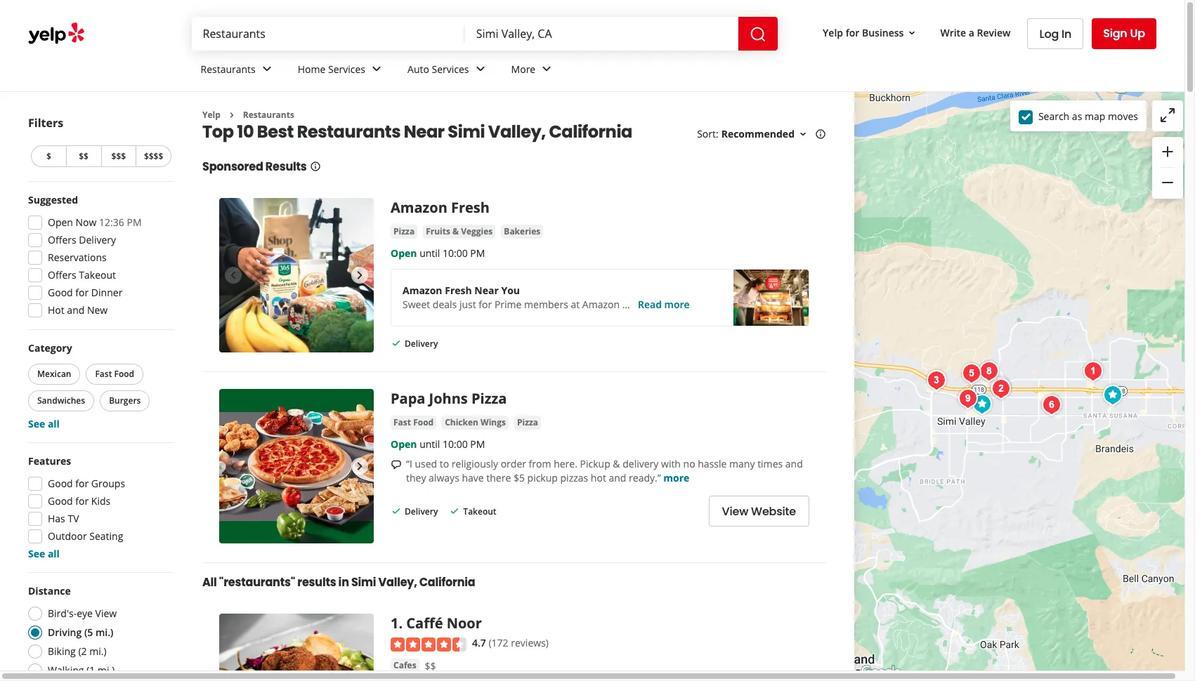 Task type: describe. For each thing, give the bounding box(es) containing it.
& inside "i used to religiously order from here. pickup & delivery with no hassle many times and they always have there $5 pickup pizzas hot and ready."
[[613, 458, 620, 471]]

eye
[[77, 607, 93, 621]]

next image for amazon
[[351, 267, 368, 284]]

behemoth burger image
[[954, 385, 983, 413]]

fast inside 'link'
[[394, 417, 411, 429]]

with
[[661, 458, 681, 471]]

"i used to religiously order from here. pickup & delivery with no hassle many times and they always have there $5 pickup pizzas hot and ready."
[[406, 458, 803, 485]]

(172
[[489, 637, 509, 650]]

mexican
[[37, 368, 71, 380]]

$$$$
[[144, 150, 163, 162]]

sign up
[[1104, 25, 1146, 41]]

$
[[46, 150, 51, 162]]

sandwiches
[[37, 395, 85, 407]]

$$ inside 'button'
[[79, 150, 89, 162]]

0 vertical spatial near
[[404, 120, 445, 144]]

(2
[[78, 645, 87, 659]]

kids
[[91, 495, 111, 508]]

caffé noor link
[[406, 615, 482, 634]]

more
[[511, 62, 536, 76]]

sponsored
[[202, 159, 263, 175]]

review
[[977, 26, 1011, 39]]

now
[[76, 216, 97, 229]]

1 vertical spatial valley,
[[379, 575, 417, 591]]

0 vertical spatial more
[[665, 298, 690, 312]]

$$$$ button
[[136, 145, 172, 167]]

slideshow element for amazon fresh
[[219, 198, 374, 353]]

see all for features
[[28, 548, 60, 561]]

have
[[462, 472, 484, 485]]

$$ button
[[66, 145, 101, 167]]

until for amazon
[[420, 247, 440, 260]]

papa johns pizza link
[[391, 390, 507, 409]]

for for kids
[[75, 495, 89, 508]]

see all button for category
[[28, 418, 60, 431]]

fresh for amazon fresh near you
[[445, 284, 472, 298]]

at
[[571, 298, 580, 312]]

offers for offers takeout
[[48, 268, 76, 282]]

hot
[[48, 304, 64, 317]]

24 chevron down v2 image for more
[[539, 61, 555, 78]]

distance
[[28, 585, 71, 598]]

restaurants inside business categories element
[[201, 62, 256, 76]]

open until 10:00 pm for amazon
[[391, 247, 485, 260]]

recommended button
[[722, 128, 809, 141]]

restaurants down home services link
[[297, 120, 401, 144]]

restaurants right 16 chevron right v2 icon
[[243, 109, 294, 121]]

offers takeout
[[48, 268, 116, 282]]

2 horizontal spatial and
[[786, 458, 803, 471]]

pizza for the pizza button corresponding to the right pizza link
[[517, 417, 538, 429]]

map region
[[687, 0, 1196, 682]]

wings
[[481, 417, 506, 429]]

google image
[[858, 664, 905, 682]]

top 10 best restaurants near simi valley, california
[[202, 120, 633, 144]]

noor
[[447, 615, 482, 634]]

bakeries link
[[501, 225, 544, 239]]

taco bell image
[[969, 390, 997, 419]]

4.7
[[472, 637, 486, 650]]

amazon for amazon fresh
[[391, 198, 448, 217]]

view website
[[722, 504, 796, 520]]

members
[[524, 298, 568, 312]]

home
[[298, 62, 326, 76]]

as
[[1072, 109, 1083, 123]]

view website link
[[709, 497, 810, 527]]

kalaveras image
[[958, 360, 986, 388]]

fast food link
[[391, 416, 437, 430]]

from
[[529, 458, 551, 471]]

home services link
[[287, 51, 396, 91]]

recommended
[[722, 128, 795, 141]]

fresh for amazon fresh
[[451, 198, 490, 217]]

sweet
[[403, 298, 430, 312]]

cafes
[[394, 660, 417, 672]]

outdoor
[[48, 530, 87, 543]]

sponsored results
[[202, 159, 307, 175]]

more link
[[500, 51, 567, 91]]

1 horizontal spatial valley,
[[488, 120, 546, 144]]

pm for papa johns pizza
[[470, 438, 485, 452]]

read
[[638, 298, 662, 312]]

1 horizontal spatial papa johns pizza image
[[1099, 381, 1127, 409]]

search as map moves
[[1039, 109, 1139, 123]]

24 chevron down v2 image for restaurants
[[258, 61, 275, 78]]

group containing category
[[25, 342, 174, 432]]

fruits & veggies
[[426, 226, 493, 238]]

$ button
[[31, 145, 66, 167]]

fruits & veggies button
[[423, 225, 496, 239]]

good for good for dinner
[[48, 286, 73, 299]]

mexican button
[[28, 364, 80, 385]]

10
[[237, 120, 254, 144]]

just
[[460, 298, 476, 312]]

mi.) for driving (5 mi.)
[[96, 626, 114, 640]]

top
[[202, 120, 234, 144]]

features
[[28, 455, 71, 468]]

sign up link
[[1092, 18, 1157, 49]]

24 chevron down v2 image
[[368, 61, 385, 78]]

delivery for 16 checkmark v2 icon corresponding to delivery
[[405, 506, 438, 518]]

sandwiches button
[[28, 391, 94, 412]]

pickup
[[580, 458, 611, 471]]

best
[[257, 120, 294, 144]]

pm inside group
[[127, 216, 142, 229]]

search image
[[750, 26, 767, 43]]

suggested
[[28, 193, 78, 207]]

all for features
[[48, 548, 60, 561]]

results
[[297, 575, 336, 591]]

chicken
[[445, 417, 479, 429]]

driving (5 mi.)
[[48, 626, 114, 640]]

good for good for kids
[[48, 495, 73, 508]]

hot and new
[[48, 304, 108, 317]]

burgers button
[[100, 391, 150, 412]]

for right 'just'
[[479, 298, 492, 312]]

food inside 'link'
[[413, 417, 434, 429]]

group containing suggested
[[24, 193, 174, 322]]

1 horizontal spatial view
[[722, 504, 749, 520]]

stores
[[650, 298, 679, 312]]

pizzas
[[561, 472, 588, 485]]

dinner
[[91, 286, 123, 299]]

.
[[399, 615, 403, 634]]

mi.) for walking (1 mi.)
[[98, 664, 115, 678]]

1 horizontal spatial pizza link
[[514, 416, 541, 430]]

16 checkmark v2 image for delivery
[[391, 506, 402, 517]]

services for home services
[[328, 62, 366, 76]]

bird's-
[[48, 607, 77, 621]]

walking (1 mi.)
[[48, 664, 115, 678]]

10:00 for johns
[[443, 438, 468, 452]]

16 checkmark v2 image for takeout
[[449, 506, 461, 517]]

previous image
[[225, 459, 242, 475]]

fruits & veggies link
[[423, 225, 496, 239]]

yelp for yelp for business
[[823, 26, 843, 39]]

16 checkmark v2 image
[[391, 338, 402, 349]]

caffé noor image
[[1080, 357, 1108, 386]]

all
[[202, 575, 217, 591]]

0 vertical spatial restaurants link
[[189, 51, 287, 91]]

16 chevron down v2 image
[[907, 27, 918, 39]]

none field find
[[203, 26, 454, 41]]

1 vertical spatial more
[[664, 472, 690, 485]]

open inside group
[[48, 216, 73, 229]]

1 horizontal spatial near
[[475, 284, 499, 298]]

read more
[[638, 298, 690, 312]]

chicken wings button
[[442, 416, 509, 430]]

amazon fresh
[[391, 198, 490, 217]]

(5
[[84, 626, 93, 640]]

view inside option group
[[95, 607, 117, 621]]

log
[[1040, 26, 1059, 42]]

all "restaurants" results in simi valley, california
[[202, 575, 476, 591]]

"restaurants"
[[219, 575, 295, 591]]

map
[[1085, 109, 1106, 123]]

all for category
[[48, 418, 60, 431]]

0 horizontal spatial papa johns pizza image
[[219, 390, 374, 544]]

Near text field
[[476, 26, 728, 41]]

good for kids
[[48, 495, 111, 508]]

hot
[[591, 472, 606, 485]]

amazon for amazon fresh near you
[[403, 284, 443, 298]]

1 horizontal spatial simi
[[448, 120, 485, 144]]

delivery inside group
[[79, 233, 116, 247]]

group containing features
[[24, 455, 174, 562]]



Task type: vqa. For each thing, say whether or not it's contained in the screenshot.
"Reliable"
no



Task type: locate. For each thing, give the bounding box(es) containing it.
see for features
[[28, 548, 45, 561]]

1 vertical spatial fresh
[[445, 284, 472, 298]]

0 horizontal spatial none field
[[203, 26, 454, 41]]

group
[[1153, 137, 1184, 199], [24, 193, 174, 322], [25, 342, 174, 432], [24, 455, 174, 562]]

good for good for groups
[[48, 477, 73, 491]]

times
[[758, 458, 783, 471]]

1 until from the top
[[420, 247, 440, 260]]

0 vertical spatial pm
[[127, 216, 142, 229]]

more down 'with'
[[664, 472, 690, 485]]

None search field
[[192, 17, 781, 51]]

0 vertical spatial simi
[[448, 120, 485, 144]]

auto services
[[408, 62, 469, 76]]

for inside button
[[846, 26, 860, 39]]

see all down sandwiches button at the left
[[28, 418, 60, 431]]

all down outdoor
[[48, 548, 60, 561]]

2 vertical spatial pizza
[[517, 417, 538, 429]]

16 checkmark v2 image down always in the bottom left of the page
[[449, 506, 461, 517]]

restaurants link up 16 chevron right v2 icon
[[189, 51, 287, 91]]

1 horizontal spatial services
[[432, 62, 469, 76]]

pizza button left fruits
[[391, 225, 418, 239]]

auto services link
[[396, 51, 500, 91]]

fast food up burgers
[[95, 368, 134, 380]]

pizza button for the right pizza link
[[514, 416, 541, 430]]

24 chevron down v2 image right more
[[539, 61, 555, 78]]

view
[[722, 504, 749, 520], [95, 607, 117, 621]]

24 chevron down v2 image
[[258, 61, 275, 78], [472, 61, 489, 78], [539, 61, 555, 78]]

1 horizontal spatial 24 chevron down v2 image
[[472, 61, 489, 78]]

1 horizontal spatial pizza
[[472, 390, 507, 409]]

$$ down 4.7 star rating image
[[425, 660, 436, 673]]

0 vertical spatial offers
[[48, 233, 76, 247]]

yelp left 16 chevron right v2 icon
[[202, 109, 221, 121]]

burgers
[[109, 395, 141, 407]]

valley,
[[488, 120, 546, 144], [379, 575, 417, 591]]

0 vertical spatial takeout
[[79, 268, 116, 282]]

fresh
[[451, 198, 490, 217], [445, 284, 472, 298], [623, 298, 648, 312]]

see all button for features
[[28, 548, 60, 561]]

2 see from the top
[[28, 548, 45, 561]]

prime
[[495, 298, 522, 312]]

1 horizontal spatial fast food
[[394, 417, 434, 429]]

$$$ button
[[101, 145, 136, 167]]

0 vertical spatial yelp
[[823, 26, 843, 39]]

see
[[28, 418, 45, 431], [28, 548, 45, 561]]

in
[[339, 575, 349, 591]]

2 vertical spatial and
[[609, 472, 627, 485]]

slideshow element for papa johns pizza
[[219, 390, 374, 544]]

for down offers takeout
[[75, 286, 89, 299]]

0 vertical spatial fresh
[[451, 198, 490, 217]]

1 vertical spatial delivery
[[405, 338, 438, 350]]

10:00 for fresh
[[443, 247, 468, 260]]

religiously
[[452, 458, 498, 471]]

services for auto services
[[432, 62, 469, 76]]

0 vertical spatial food
[[114, 368, 134, 380]]

order
[[501, 458, 526, 471]]

reservations
[[48, 251, 107, 264]]

takeout inside group
[[79, 268, 116, 282]]

for for business
[[846, 26, 860, 39]]

0 vertical spatial fast
[[95, 368, 112, 380]]

$$ left $$$ button
[[79, 150, 89, 162]]

delivery down they
[[405, 506, 438, 518]]

new
[[87, 304, 108, 317]]

takeout down have
[[463, 506, 497, 518]]

Find text field
[[203, 26, 454, 41]]

1 slideshow element from the top
[[219, 198, 374, 353]]

valley, down more link
[[488, 120, 546, 144]]

yelp for business
[[823, 26, 904, 39]]

see all
[[28, 418, 60, 431], [28, 548, 60, 561]]

& right pickup
[[613, 458, 620, 471]]

food
[[114, 368, 134, 380], [413, 417, 434, 429]]

zoom in image
[[1160, 143, 1177, 160]]

view left website
[[722, 504, 749, 520]]

16 checkmark v2 image down 16 speech v2 icon
[[391, 506, 402, 517]]

biking
[[48, 645, 76, 659]]

16 speech v2 image
[[391, 460, 402, 471]]

expand map image
[[1160, 107, 1177, 124]]

$$$
[[111, 150, 126, 162]]

1 vertical spatial pizza link
[[514, 416, 541, 430]]

fresh up 'just'
[[445, 284, 472, 298]]

1 vertical spatial &
[[613, 458, 620, 471]]

business categories element
[[189, 51, 1157, 91]]

website
[[751, 504, 796, 520]]

fast food
[[95, 368, 134, 380], [394, 417, 434, 429]]

24 chevron down v2 image right auto services
[[472, 61, 489, 78]]

0 vertical spatial 16 info v2 image
[[815, 129, 827, 140]]

1 horizontal spatial yelp
[[823, 26, 843, 39]]

amazon up sweet in the top of the page
[[403, 284, 443, 298]]

munay restaurant image
[[1038, 391, 1066, 419]]

0 vertical spatial see all button
[[28, 418, 60, 431]]

0 vertical spatial and
[[67, 304, 85, 317]]

24 chevron down v2 image inside more link
[[539, 61, 555, 78]]

24 chevron down v2 image for auto services
[[472, 61, 489, 78]]

0 horizontal spatial &
[[453, 226, 459, 238]]

1 vertical spatial california
[[420, 575, 476, 591]]

pm up the religiously
[[470, 438, 485, 452]]

3 good from the top
[[48, 495, 73, 508]]

fresh left the stores on the right of page
[[623, 298, 648, 312]]

1 vertical spatial fast food button
[[391, 416, 437, 430]]

0 horizontal spatial $$
[[79, 150, 89, 162]]

2 see all button from the top
[[28, 548, 60, 561]]

1 vertical spatial simi
[[351, 575, 376, 591]]

1 vertical spatial restaurants link
[[243, 109, 294, 121]]

view right eye
[[95, 607, 117, 621]]

see all button down outdoor
[[28, 548, 60, 561]]

next image for papa
[[351, 459, 368, 475]]

open
[[48, 216, 73, 229], [391, 247, 417, 260], [391, 438, 417, 452]]

2 see all from the top
[[28, 548, 60, 561]]

good for dinner
[[48, 286, 123, 299]]

mi.) right (2
[[89, 645, 107, 659]]

for down good for groups
[[75, 495, 89, 508]]

more link
[[664, 472, 690, 485]]

0 vertical spatial open
[[48, 216, 73, 229]]

1 horizontal spatial california
[[549, 120, 633, 144]]

elvira's mexican grill image
[[987, 374, 1015, 402]]

near up 'just'
[[475, 284, 499, 298]]

groups
[[91, 477, 125, 491]]

1 vertical spatial $$
[[425, 660, 436, 673]]

sign
[[1104, 25, 1128, 41]]

2 offers from the top
[[48, 268, 76, 282]]

pizza left fruits
[[394, 226, 415, 238]]

0 vertical spatial all
[[48, 418, 60, 431]]

simi right in
[[351, 575, 376, 591]]

fruits
[[426, 226, 450, 238]]

1 horizontal spatial fast
[[394, 417, 411, 429]]

cafes button
[[391, 659, 419, 673]]

fast down the papa
[[394, 417, 411, 429]]

delivery for 16 checkmark v2 image
[[405, 338, 438, 350]]

fast inside group
[[95, 368, 112, 380]]

3 24 chevron down v2 image from the left
[[539, 61, 555, 78]]

food inside group
[[114, 368, 134, 380]]

fast food inside group
[[95, 368, 134, 380]]

pickup
[[528, 472, 558, 485]]

1 vertical spatial see all button
[[28, 548, 60, 561]]

biking (2 mi.)
[[48, 645, 107, 659]]

1 vertical spatial pizza
[[472, 390, 507, 409]]

open for amazon
[[391, 247, 417, 260]]

open until 10:00 pm down fruits
[[391, 247, 485, 260]]

& inside fruits & veggies button
[[453, 226, 459, 238]]

pizza button right wings
[[514, 416, 541, 430]]

until
[[420, 247, 440, 260], [420, 438, 440, 452]]

0 vertical spatial amazon
[[391, 198, 448, 217]]

1 horizontal spatial 16 info v2 image
[[815, 129, 827, 140]]

category
[[28, 342, 72, 355]]

amazon
[[391, 198, 448, 217], [403, 284, 443, 298], [583, 298, 620, 312]]

tv
[[68, 512, 79, 526]]

2 good from the top
[[48, 477, 73, 491]]

0 horizontal spatial 24 chevron down v2 image
[[258, 61, 275, 78]]

valley, up .
[[379, 575, 417, 591]]

papa johns pizza
[[391, 390, 507, 409]]

good for groups
[[48, 477, 125, 491]]

0 horizontal spatial california
[[420, 575, 476, 591]]

near down auto
[[404, 120, 445, 144]]

until down fruits
[[420, 247, 440, 260]]

services inside home services link
[[328, 62, 366, 76]]

fast food button inside group
[[86, 364, 143, 385]]

see down sandwiches button at the left
[[28, 418, 45, 431]]

zoom out image
[[1160, 174, 1177, 191]]

1 see from the top
[[28, 418, 45, 431]]

amazon up fruits
[[391, 198, 448, 217]]

1 vertical spatial pm
[[470, 247, 485, 260]]

1 horizontal spatial $$
[[425, 660, 436, 673]]

0 vertical spatial delivery
[[79, 233, 116, 247]]

yelp link
[[202, 109, 221, 121]]

pizza for the topmost pizza link the pizza button
[[394, 226, 415, 238]]

fast food inside 'link'
[[394, 417, 434, 429]]

1 next image from the top
[[351, 267, 368, 284]]

see for category
[[28, 418, 45, 431]]

delivery right 16 checkmark v2 image
[[405, 338, 438, 350]]

0 vertical spatial until
[[420, 247, 440, 260]]

0 vertical spatial fast food
[[95, 368, 134, 380]]

1 see all button from the top
[[28, 418, 60, 431]]

0 horizontal spatial yelp
[[202, 109, 221, 121]]

1 vertical spatial view
[[95, 607, 117, 621]]

mariachi loco grill & cantina image
[[988, 375, 1016, 403]]

2 next image from the top
[[351, 459, 368, 475]]

4.7 (172 reviews)
[[472, 637, 549, 650]]

1 vertical spatial good
[[48, 477, 73, 491]]

pizza right wings
[[517, 417, 538, 429]]

1 vertical spatial mi.)
[[89, 645, 107, 659]]

for up good for kids
[[75, 477, 89, 491]]

restaurants up 16 chevron right v2 icon
[[201, 62, 256, 76]]

none field near
[[476, 26, 728, 41]]

& right fruits
[[453, 226, 459, 238]]

simi down the 'auto services' link
[[448, 120, 485, 144]]

open for papa
[[391, 438, 417, 452]]

0 vertical spatial see all
[[28, 418, 60, 431]]

24 chevron down v2 image inside restaurants link
[[258, 61, 275, 78]]

1 services from the left
[[328, 62, 366, 76]]

16 checkmark v2 image
[[391, 506, 402, 517], [449, 506, 461, 517]]

see up distance
[[28, 548, 45, 561]]

2 24 chevron down v2 image from the left
[[472, 61, 489, 78]]

0 horizontal spatial pizza button
[[391, 225, 418, 239]]

0 vertical spatial valley,
[[488, 120, 546, 144]]

2 horizontal spatial pizza
[[517, 417, 538, 429]]

2 vertical spatial fresh
[[623, 298, 648, 312]]

16 info v2 image right 16 chevron down v2 image
[[815, 129, 827, 140]]

2 all from the top
[[48, 548, 60, 561]]

open now 12:36 pm
[[48, 216, 142, 229]]

0 vertical spatial good
[[48, 286, 73, 299]]

amazon right at
[[583, 298, 620, 312]]

fast food down the papa
[[394, 417, 434, 429]]

pizza button for the topmost pizza link
[[391, 225, 418, 239]]

driving
[[48, 626, 82, 640]]

pm right 12:36
[[127, 216, 142, 229]]

0 vertical spatial mi.)
[[96, 626, 114, 640]]

open until 10:00 pm up to
[[391, 438, 485, 452]]

1 vertical spatial food
[[413, 417, 434, 429]]

0 horizontal spatial and
[[67, 304, 85, 317]]

johns
[[429, 390, 468, 409]]

see all for category
[[28, 418, 60, 431]]

1 vertical spatial slideshow element
[[219, 390, 374, 544]]

1 horizontal spatial takeout
[[463, 506, 497, 518]]

open up sweet in the top of the page
[[391, 247, 417, 260]]

sort:
[[697, 128, 719, 141]]

2 open until 10:00 pm from the top
[[391, 438, 485, 452]]

mi.) right (1
[[98, 664, 115, 678]]

2 services from the left
[[432, 62, 469, 76]]

1 16 checkmark v2 image from the left
[[391, 506, 402, 517]]

services inside the 'auto services' link
[[432, 62, 469, 76]]

good up hot
[[48, 286, 73, 299]]

16 info v2 image right results
[[310, 161, 321, 172]]

4.7 star rating image
[[391, 638, 467, 652]]

food up burgers
[[114, 368, 134, 380]]

until for papa
[[420, 438, 440, 452]]

2 10:00 from the top
[[443, 438, 468, 452]]

16 chevron down v2 image
[[798, 129, 809, 140]]

open up '"i'
[[391, 438, 417, 452]]

fresh up veggies
[[451, 198, 490, 217]]

1 vertical spatial see
[[28, 548, 45, 561]]

for for dinner
[[75, 286, 89, 299]]

see all button
[[28, 418, 60, 431], [28, 548, 60, 561]]

1 none field from the left
[[203, 26, 454, 41]]

0 vertical spatial pizza link
[[391, 225, 418, 239]]

for left 'business'
[[846, 26, 860, 39]]

1 horizontal spatial fast food button
[[391, 416, 437, 430]]

24 chevron down v2 image left home at the top of page
[[258, 61, 275, 78]]

0 vertical spatial $$
[[79, 150, 89, 162]]

outdoor seating
[[48, 530, 123, 543]]

0 vertical spatial &
[[453, 226, 459, 238]]

0 vertical spatial pizza button
[[391, 225, 418, 239]]

hassle
[[698, 458, 727, 471]]

0 vertical spatial fast food button
[[86, 364, 143, 385]]

0 horizontal spatial view
[[95, 607, 117, 621]]

good up has tv
[[48, 495, 73, 508]]

2 vertical spatial amazon
[[583, 298, 620, 312]]

for for groups
[[75, 477, 89, 491]]

rambo's hot chicken image
[[976, 357, 1004, 386]]

0 vertical spatial open until 10:00 pm
[[391, 247, 485, 260]]

food down the papa
[[413, 417, 434, 429]]

caffé
[[406, 615, 443, 634]]

1 offers from the top
[[48, 233, 76, 247]]

california
[[549, 120, 633, 144], [420, 575, 476, 591]]

offers
[[48, 233, 76, 247], [48, 268, 76, 282]]

a
[[969, 26, 975, 39]]

see all down outdoor
[[28, 548, 60, 561]]

yelp left 'business'
[[823, 26, 843, 39]]

fast up burgers
[[95, 368, 112, 380]]

1 open until 10:00 pm from the top
[[391, 247, 485, 260]]

1 vertical spatial fast food
[[394, 417, 434, 429]]

all down sandwiches button at the left
[[48, 418, 60, 431]]

open until 10:00 pm for papa
[[391, 438, 485, 452]]

until up used at the bottom of page
[[420, 438, 440, 452]]

mi.) right (5
[[96, 626, 114, 640]]

slideshow element
[[219, 198, 374, 353], [219, 390, 374, 544]]

near
[[404, 120, 445, 144], [475, 284, 499, 298]]

services right auto
[[432, 62, 469, 76]]

1 see all from the top
[[28, 418, 60, 431]]

yelp inside button
[[823, 26, 843, 39]]

amazon fresh image
[[219, 198, 374, 353]]

option group containing distance
[[24, 585, 174, 682]]

0 horizontal spatial food
[[114, 368, 134, 380]]

the baker's daughters image
[[923, 367, 951, 395]]

amazon fresh link
[[391, 198, 490, 217]]

16 chevron right v2 image
[[226, 110, 237, 121]]

offers for offers delivery
[[48, 233, 76, 247]]

fast food button
[[86, 364, 143, 385], [391, 416, 437, 430]]

10:00 up to
[[443, 438, 468, 452]]

previous image
[[225, 267, 242, 284]]

0 horizontal spatial near
[[404, 120, 445, 144]]

1 horizontal spatial food
[[413, 417, 434, 429]]

home services
[[298, 62, 366, 76]]

delivery down open now 12:36 pm on the left of page
[[79, 233, 116, 247]]

restaurants
[[201, 62, 256, 76], [243, 109, 294, 121], [297, 120, 401, 144]]

offers down reservations
[[48, 268, 76, 282]]

16 info v2 image
[[815, 129, 827, 140], [310, 161, 321, 172]]

0 horizontal spatial pizza
[[394, 226, 415, 238]]

2 horizontal spatial 24 chevron down v2 image
[[539, 61, 555, 78]]

1 all from the top
[[48, 418, 60, 431]]

mi.) for biking (2 mi.)
[[89, 645, 107, 659]]

reviews)
[[511, 637, 549, 650]]

24 chevron down v2 image inside the 'auto services' link
[[472, 61, 489, 78]]

2 vertical spatial open
[[391, 438, 417, 452]]

restaurants link right 16 chevron right v2 icon
[[243, 109, 294, 121]]

2 slideshow element from the top
[[219, 390, 374, 544]]

pizza link left fruits
[[391, 225, 418, 239]]

cafes link
[[391, 659, 419, 673]]

1 10:00 from the top
[[443, 247, 468, 260]]

next image
[[351, 267, 368, 284], [351, 459, 368, 475]]

$5
[[514, 472, 525, 485]]

1 24 chevron down v2 image from the left
[[258, 61, 275, 78]]

0 vertical spatial slideshow element
[[219, 198, 374, 353]]

2 vertical spatial pm
[[470, 438, 485, 452]]

0 horizontal spatial pizza link
[[391, 225, 418, 239]]

used
[[415, 458, 437, 471]]

open down suggested
[[48, 216, 73, 229]]

pm for amazon fresh
[[470, 247, 485, 260]]

1 horizontal spatial none field
[[476, 26, 728, 41]]

seating
[[89, 530, 123, 543]]

see all button down sandwiches button at the left
[[28, 418, 60, 431]]

pizza up wings
[[472, 390, 507, 409]]

pizza link
[[391, 225, 418, 239], [514, 416, 541, 430]]

0 horizontal spatial fast food
[[95, 368, 134, 380]]

fast food button up burgers
[[86, 364, 143, 385]]

0 vertical spatial california
[[549, 120, 633, 144]]

1 horizontal spatial pizza button
[[514, 416, 541, 430]]

and inside group
[[67, 304, 85, 317]]

1 vertical spatial pizza button
[[514, 416, 541, 430]]

1 vertical spatial near
[[475, 284, 499, 298]]

they
[[406, 472, 426, 485]]

1 good from the top
[[48, 286, 73, 299]]

10:00 down fruits & veggies button
[[443, 247, 468, 260]]

2 vertical spatial good
[[48, 495, 73, 508]]

1 vertical spatial amazon
[[403, 284, 443, 298]]

offers up reservations
[[48, 233, 76, 247]]

fast food button down the papa
[[391, 416, 437, 430]]

more right read in the right top of the page
[[665, 298, 690, 312]]

and
[[67, 304, 85, 317], [786, 458, 803, 471], [609, 472, 627, 485]]

chicken wings
[[445, 417, 506, 429]]

papa johns pizza image
[[1099, 381, 1127, 409], [219, 390, 374, 544]]

2 16 checkmark v2 image from the left
[[449, 506, 461, 517]]

1 vertical spatial see all
[[28, 548, 60, 561]]

0 vertical spatial next image
[[351, 267, 368, 284]]

yelp for yelp link
[[202, 109, 221, 121]]

good down features
[[48, 477, 73, 491]]

None field
[[203, 26, 454, 41], [476, 26, 728, 41]]

1 vertical spatial fast
[[394, 417, 411, 429]]

pm down veggies
[[470, 247, 485, 260]]

0 horizontal spatial 16 info v2 image
[[310, 161, 321, 172]]

pizza link right wings
[[514, 416, 541, 430]]

takeout up dinner
[[79, 268, 116, 282]]

2 none field from the left
[[476, 26, 728, 41]]

good
[[48, 286, 73, 299], [48, 477, 73, 491], [48, 495, 73, 508]]

2 until from the top
[[420, 438, 440, 452]]

&
[[453, 226, 459, 238], [613, 458, 620, 471]]

option group
[[24, 585, 174, 682]]

services left 24 chevron down v2 icon
[[328, 62, 366, 76]]

1 vertical spatial all
[[48, 548, 60, 561]]

1 vertical spatial next image
[[351, 459, 368, 475]]

sweet deals just for prime members at amazon fresh stores
[[403, 298, 679, 312]]

yelp for business button
[[817, 20, 924, 45]]



